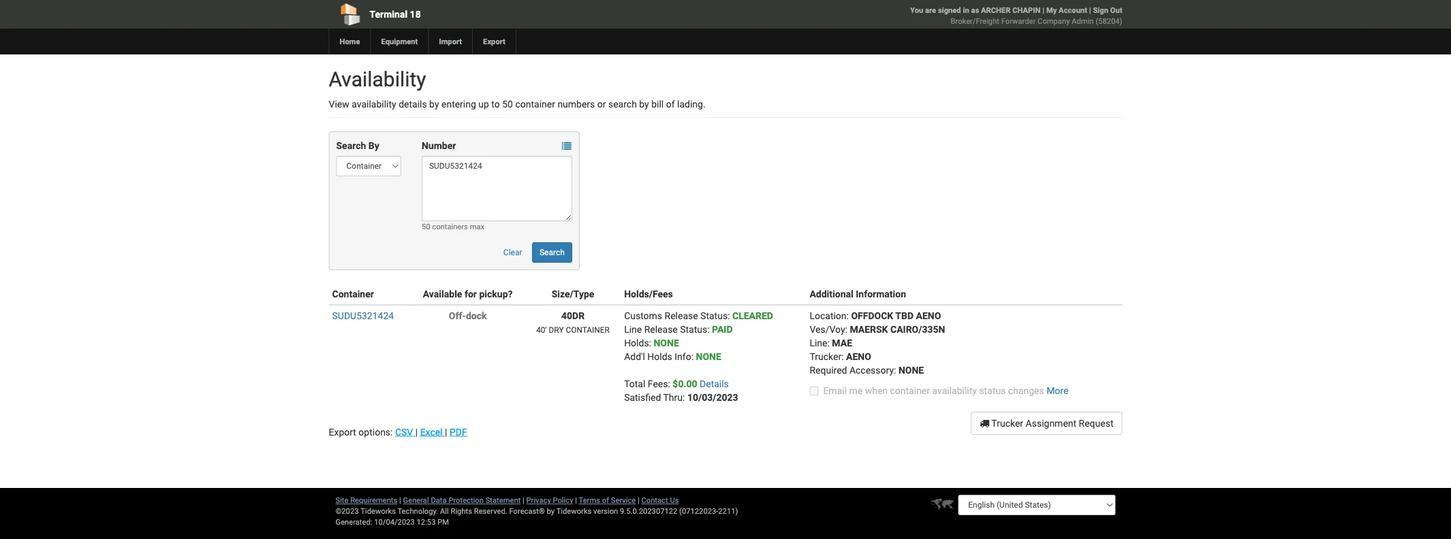 Task type: locate. For each thing, give the bounding box(es) containing it.
customs
[[624, 310, 662, 322]]

50 right to
[[502, 98, 513, 110]]

: up "ves/voy:"
[[847, 310, 849, 322]]

0 vertical spatial of
[[666, 98, 675, 110]]

line:
[[810, 338, 830, 349]]

search right clear button
[[540, 248, 565, 258]]

1 vertical spatial availability
[[933, 385, 977, 397]]

general data protection statement link
[[403, 496, 521, 505]]

offdock
[[851, 310, 894, 322]]

terminal 18
[[370, 9, 421, 20]]

export down the terminal 18 'link'
[[483, 37, 506, 46]]

0 vertical spatial availability
[[352, 98, 396, 110]]

2 horizontal spatial none
[[899, 365, 924, 376]]

equipment
[[381, 37, 418, 46]]

trucker
[[992, 418, 1024, 429]]

0 vertical spatial export
[[483, 37, 506, 46]]

terms
[[579, 496, 600, 505]]

:
[[728, 310, 730, 322], [847, 310, 849, 322], [708, 324, 710, 335], [894, 365, 896, 376]]

line
[[624, 324, 642, 335]]

availability down availability
[[352, 98, 396, 110]]

none right accessory
[[899, 365, 924, 376]]

0 vertical spatial container
[[515, 98, 555, 110]]

availability left status
[[933, 385, 977, 397]]

home
[[340, 37, 360, 46]]

to
[[492, 98, 500, 110]]

location : offdock tbd aeno ves/voy: maersk cairo/335n line: mae trucker: aeno required accessory : none
[[810, 310, 945, 376]]

10/03/2023
[[688, 392, 738, 403]]

me
[[849, 385, 863, 397]]

pm
[[438, 518, 449, 527]]

show list image
[[562, 141, 572, 151]]

status up paid
[[701, 310, 728, 322]]

search left the by
[[336, 140, 366, 151]]

aeno up cairo/335n
[[916, 310, 941, 322]]

search inside button
[[540, 248, 565, 258]]

aeno up accessory
[[846, 351, 871, 363]]

container right when
[[890, 385, 930, 397]]

terms of service link
[[579, 496, 636, 505]]

0 horizontal spatial none
[[654, 338, 679, 349]]

10/04/2023
[[374, 518, 415, 527]]

release down customs on the left
[[644, 324, 678, 335]]

50 left the containers
[[422, 222, 430, 231]]

0 horizontal spatial by
[[429, 98, 439, 110]]

search button
[[532, 243, 572, 263]]

customs release status : cleared line release status : paid holds: none add'l holds info: none
[[624, 310, 773, 363]]

assignment
[[1026, 418, 1077, 429]]

cleared
[[733, 310, 773, 322]]

out
[[1111, 6, 1123, 15]]

max
[[470, 222, 485, 231]]

0 horizontal spatial search
[[336, 140, 366, 151]]

import link
[[428, 29, 472, 55]]

for
[[465, 289, 477, 300]]

1 vertical spatial of
[[602, 496, 609, 505]]

availability
[[352, 98, 396, 110], [933, 385, 977, 397]]

up
[[479, 98, 489, 110]]

status left paid
[[680, 324, 708, 335]]

forwarder
[[1002, 17, 1036, 26]]

entering
[[442, 98, 476, 110]]

off-dock
[[449, 310, 487, 322]]

0 horizontal spatial availability
[[352, 98, 396, 110]]

release right customs on the left
[[665, 310, 698, 322]]

search for search by
[[336, 140, 366, 151]]

version
[[594, 507, 618, 516]]

| up tideworks
[[575, 496, 577, 505]]

0 horizontal spatial export
[[329, 427, 356, 438]]

clear
[[503, 248, 522, 258]]

1 horizontal spatial 50
[[502, 98, 513, 110]]

excel
[[420, 427, 443, 438]]

total
[[624, 379, 646, 390]]

of up version
[[602, 496, 609, 505]]

export
[[483, 37, 506, 46], [329, 427, 356, 438]]

50 containers max
[[422, 222, 485, 231]]

none
[[654, 338, 679, 349], [696, 351, 722, 363], [899, 365, 924, 376]]

aeno
[[916, 310, 941, 322], [846, 351, 871, 363]]

0 vertical spatial aeno
[[916, 310, 941, 322]]

us
[[670, 496, 679, 505]]

additional
[[810, 289, 854, 300]]

release
[[665, 310, 698, 322], [644, 324, 678, 335]]

none inside location : offdock tbd aeno ves/voy: maersk cairo/335n line: mae trucker: aeno required accessory : none
[[899, 365, 924, 376]]

by
[[369, 140, 379, 151]]

1 horizontal spatial export
[[483, 37, 506, 46]]

pickup?
[[479, 289, 513, 300]]

2 horizontal spatial by
[[639, 98, 649, 110]]

0 horizontal spatial of
[[602, 496, 609, 505]]

of right bill
[[666, 98, 675, 110]]

None checkbox
[[810, 387, 819, 396]]

status
[[701, 310, 728, 322], [680, 324, 708, 335]]

| up the 9.5.0.202307122
[[638, 496, 640, 505]]

size/type
[[552, 289, 594, 300]]

privacy policy link
[[526, 496, 573, 505]]

1 vertical spatial release
[[644, 324, 678, 335]]

0 vertical spatial status
[[701, 310, 728, 322]]

pdf link
[[450, 427, 467, 438]]

export for export
[[483, 37, 506, 46]]

required
[[810, 365, 847, 376]]

search by
[[336, 140, 379, 151]]

archer
[[981, 6, 1011, 15]]

csv
[[395, 427, 413, 438]]

50
[[502, 98, 513, 110], [422, 222, 430, 231]]

none up holds
[[654, 338, 679, 349]]

by
[[429, 98, 439, 110], [639, 98, 649, 110], [547, 507, 555, 516]]

1 horizontal spatial container
[[890, 385, 930, 397]]

1 horizontal spatial of
[[666, 98, 675, 110]]

contact us link
[[642, 496, 679, 505]]

changes
[[1008, 385, 1044, 397]]

0 vertical spatial search
[[336, 140, 366, 151]]

1 horizontal spatial by
[[547, 507, 555, 516]]

| left sign
[[1089, 6, 1091, 15]]

1 vertical spatial status
[[680, 324, 708, 335]]

1 horizontal spatial none
[[696, 351, 722, 363]]

1 vertical spatial export
[[329, 427, 356, 438]]

|
[[1043, 6, 1045, 15], [1089, 6, 1091, 15], [416, 427, 418, 438], [445, 427, 447, 438], [399, 496, 401, 505], [523, 496, 525, 505], [575, 496, 577, 505], [638, 496, 640, 505]]

0 horizontal spatial container
[[515, 98, 555, 110]]

1 horizontal spatial availability
[[933, 385, 977, 397]]

by down privacy policy link
[[547, 507, 555, 516]]

by left bill
[[639, 98, 649, 110]]

of inside site requirements | general data protection statement | privacy policy | terms of service | contact us ©2023 tideworks technology. all rights reserved. forecast® by tideworks version 9.5.0.202307122 (07122023-2211) generated: 10/04/2023 12:53 pm
[[602, 496, 609, 505]]

of
[[666, 98, 675, 110], [602, 496, 609, 505]]

requirements
[[350, 496, 397, 505]]

satisfied
[[624, 392, 661, 403]]

tideworks
[[556, 507, 592, 516]]

1 vertical spatial search
[[540, 248, 565, 258]]

1 horizontal spatial search
[[540, 248, 565, 258]]

container right to
[[515, 98, 555, 110]]

or
[[597, 98, 606, 110]]

1 vertical spatial aeno
[[846, 351, 871, 363]]

pdf
[[450, 427, 467, 438]]

1 vertical spatial none
[[696, 351, 722, 363]]

none for holds:
[[696, 351, 722, 363]]

none right info:
[[696, 351, 722, 363]]

2 vertical spatial none
[[899, 365, 924, 376]]

40'
[[536, 325, 547, 335]]

truck image
[[980, 419, 990, 428]]

total fees: $0.00 details satisfied thru: 10/03/2023
[[624, 379, 738, 403]]

Number text field
[[422, 156, 572, 221]]

availability
[[329, 67, 426, 91]]

email me when container availability status changes more
[[823, 385, 1069, 397]]

export left options:
[[329, 427, 356, 438]]

0 horizontal spatial 50
[[422, 222, 430, 231]]

statement
[[486, 496, 521, 505]]

by right details on the left
[[429, 98, 439, 110]]

location
[[810, 310, 847, 322]]



Task type: describe. For each thing, give the bounding box(es) containing it.
1 vertical spatial 50
[[422, 222, 430, 231]]

by inside site requirements | general data protection statement | privacy policy | terms of service | contact us ©2023 tideworks technology. all rights reserved. forecast® by tideworks version 9.5.0.202307122 (07122023-2211) generated: 10/04/2023 12:53 pm
[[547, 507, 555, 516]]

container
[[332, 289, 374, 300]]

12:53
[[417, 518, 436, 527]]

privacy
[[526, 496, 551, 505]]

40dr 40' dry container
[[536, 310, 610, 335]]

0 vertical spatial 50
[[502, 98, 513, 110]]

protection
[[449, 496, 484, 505]]

policy
[[553, 496, 573, 505]]

sudu5321424
[[332, 310, 394, 322]]

admin
[[1072, 17, 1094, 26]]

chapin
[[1013, 6, 1041, 15]]

18
[[410, 9, 421, 20]]

container
[[566, 325, 610, 335]]

search
[[609, 98, 637, 110]]

: down cairo/335n
[[894, 365, 896, 376]]

when
[[865, 385, 888, 397]]

trucker:
[[810, 351, 844, 363]]

cairo/335n
[[891, 324, 945, 335]]

numbers
[[558, 98, 595, 110]]

information
[[856, 289, 906, 300]]

search for search
[[540, 248, 565, 258]]

all
[[440, 507, 449, 516]]

bill
[[652, 98, 664, 110]]

0 vertical spatial none
[[654, 338, 679, 349]]

holds
[[648, 351, 672, 363]]

add'l
[[624, 351, 645, 363]]

status
[[980, 385, 1006, 397]]

fees:
[[648, 379, 670, 390]]

ves/voy:
[[810, 324, 848, 335]]

generated:
[[336, 518, 372, 527]]

mae
[[832, 338, 853, 349]]

are
[[925, 6, 936, 15]]

| left my
[[1043, 6, 1045, 15]]

export options: csv | excel | pdf
[[329, 427, 467, 438]]

export for export options: csv | excel | pdf
[[329, 427, 356, 438]]

sign out link
[[1093, 6, 1123, 15]]

dock
[[466, 310, 487, 322]]

clear button
[[496, 243, 530, 263]]

import
[[439, 37, 462, 46]]

site requirements | general data protection statement | privacy policy | terms of service | contact us ©2023 tideworks technology. all rights reserved. forecast® by tideworks version 9.5.0.202307122 (07122023-2211) generated: 10/04/2023 12:53 pm
[[336, 496, 738, 527]]

details link
[[700, 379, 729, 390]]

you
[[911, 6, 924, 15]]

paid
[[712, 324, 733, 335]]

9.5.0.202307122
[[620, 507, 678, 516]]

off-
[[449, 310, 466, 322]]

terminal 18 link
[[329, 0, 648, 29]]

thru:
[[663, 392, 685, 403]]

1 horizontal spatial aeno
[[916, 310, 941, 322]]

containers
[[432, 222, 468, 231]]

2211)
[[718, 507, 738, 516]]

terminal
[[370, 9, 408, 20]]

dry
[[549, 325, 564, 335]]

0 horizontal spatial aeno
[[846, 351, 871, 363]]

signed
[[938, 6, 961, 15]]

contact
[[642, 496, 668, 505]]

site
[[336, 496, 349, 505]]

0 vertical spatial release
[[665, 310, 698, 322]]

company
[[1038, 17, 1070, 26]]

1 vertical spatial container
[[890, 385, 930, 397]]

details
[[700, 379, 729, 390]]

tbd
[[896, 310, 914, 322]]

info:
[[675, 351, 694, 363]]

| right csv
[[416, 427, 418, 438]]

40dr
[[562, 310, 585, 322]]

trucker assignment request button
[[971, 412, 1123, 435]]

home link
[[329, 29, 370, 55]]

| up forecast®
[[523, 496, 525, 505]]

available
[[423, 289, 462, 300]]

broker/freight
[[951, 17, 1000, 26]]

| left pdf
[[445, 427, 447, 438]]

: left paid
[[708, 324, 710, 335]]

account
[[1059, 6, 1088, 15]]

additional information
[[810, 289, 906, 300]]

sign
[[1093, 6, 1109, 15]]

my account link
[[1047, 6, 1088, 15]]

| left general
[[399, 496, 401, 505]]

as
[[971, 6, 979, 15]]

lading.
[[677, 98, 706, 110]]

forecast®
[[509, 507, 545, 516]]

view
[[329, 98, 349, 110]]

: up paid
[[728, 310, 730, 322]]

details
[[399, 98, 427, 110]]

view availability details by entering up to 50 container numbers or search by bill of lading.
[[329, 98, 706, 110]]

in
[[963, 6, 970, 15]]

none for line:
[[899, 365, 924, 376]]

holds/fees
[[624, 289, 673, 300]]

accessory
[[850, 365, 894, 376]]

rights
[[451, 507, 472, 516]]



Task type: vqa. For each thing, say whether or not it's contained in the screenshot.
Arrival (Estimate)'s (Estimate)
no



